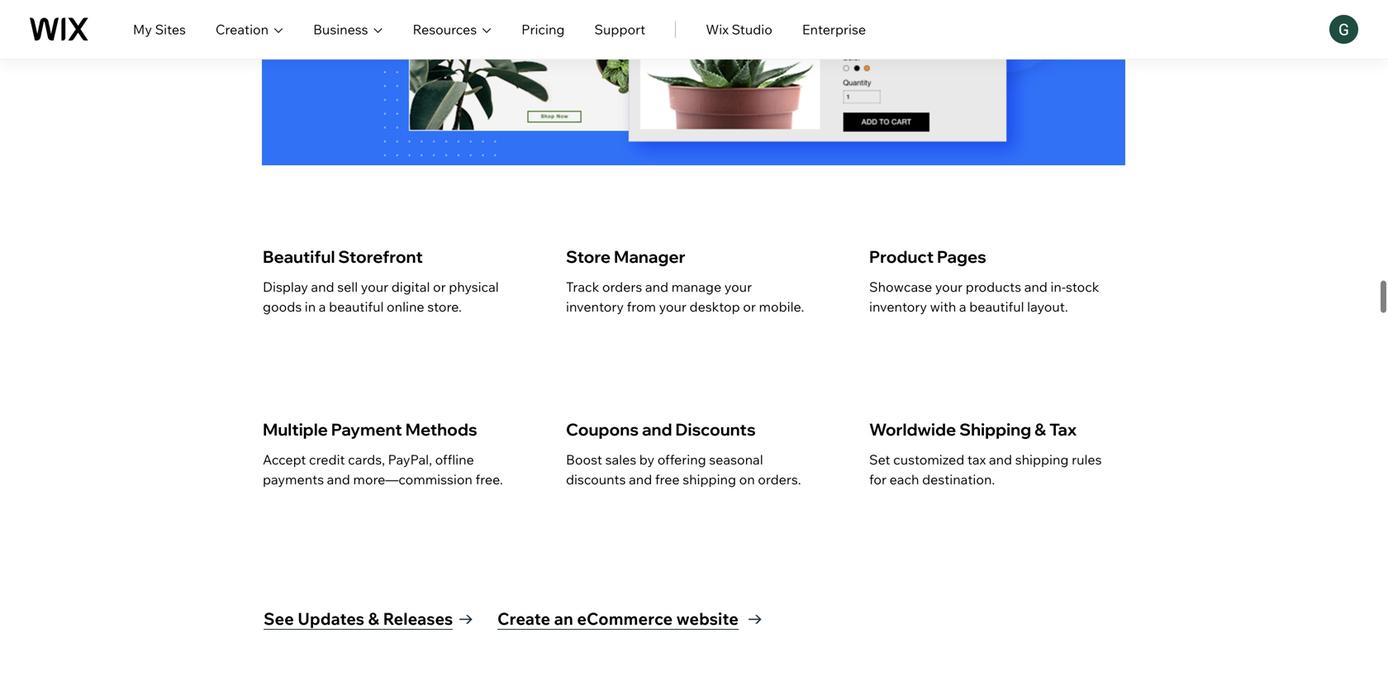 Task type: locate. For each thing, give the bounding box(es) containing it.
and inside set customized tax and shipping rules for each destination.
[[989, 451, 1013, 468]]

or up store. in the top of the page
[[433, 278, 446, 295]]

and left in-
[[1025, 278, 1048, 295]]

inventory inside track orders and manage your inventory from your desktop or mobile.
[[566, 298, 624, 315]]

profile image image
[[1330, 15, 1359, 44]]

showcase
[[870, 278, 933, 295]]

a inside showcase your products and in-stock inventory with a beautiful layout.
[[960, 298, 967, 315]]

0 horizontal spatial inventory
[[566, 298, 624, 315]]

enterprise link
[[802, 19, 866, 39]]

manage
[[672, 278, 722, 295]]

updates
[[298, 608, 364, 629]]

destination.
[[922, 471, 995, 488]]

a right with
[[960, 298, 967, 315]]

list
[[262, 205, 1122, 550]]

paypal,
[[388, 451, 432, 468]]

1 horizontal spatial beautiful
[[970, 298, 1025, 315]]

shipping inside set customized tax and shipping rules for each destination.
[[1016, 451, 1069, 468]]

2 inventory from the left
[[870, 298, 927, 315]]

multiple payment methods
[[263, 419, 478, 440]]

inventory down showcase
[[870, 298, 927, 315]]

display
[[263, 278, 308, 295]]

store manager
[[566, 246, 686, 267]]

and down by on the left bottom of page
[[629, 471, 652, 488]]

free
[[655, 471, 680, 488]]

pricing
[[522, 21, 565, 38]]

and up in
[[311, 278, 334, 295]]

beautiful inside showcase your products and in-stock inventory with a beautiful layout.
[[970, 298, 1025, 315]]

your up with
[[936, 278, 963, 295]]

resources
[[413, 21, 477, 38]]

beautiful down 'sell'
[[329, 298, 384, 315]]

beautiful down products
[[970, 298, 1025, 315]]

wix studio
[[706, 21, 773, 38]]

business
[[313, 21, 368, 38]]

and up from
[[645, 278, 669, 295]]

payment
[[331, 419, 402, 440]]

accept
[[263, 451, 306, 468]]

resources button
[[413, 19, 492, 39]]

boost
[[566, 451, 603, 468]]

&
[[1035, 419, 1047, 440], [368, 608, 379, 629]]

1 horizontal spatial a
[[960, 298, 967, 315]]

1 horizontal spatial inventory
[[870, 298, 927, 315]]

1 horizontal spatial &
[[1035, 419, 1047, 440]]

0 horizontal spatial a
[[319, 298, 326, 315]]

stock
[[1066, 278, 1100, 295]]

track
[[566, 278, 599, 295]]

2 beautiful from the left
[[970, 298, 1025, 315]]

payments
[[263, 471, 324, 488]]

shipping
[[1016, 451, 1069, 468], [683, 471, 736, 488]]

your inside showcase your products and in-stock inventory with a beautiful layout.
[[936, 278, 963, 295]]

online store for plants, aloe vera image
[[262, 0, 1126, 165], [898, 0, 1064, 104]]

tax
[[968, 451, 986, 468]]

0 vertical spatial &
[[1035, 419, 1047, 440]]

2 a from the left
[[960, 298, 967, 315]]

a right in
[[319, 298, 326, 315]]

desktop
[[690, 298, 740, 315]]

set
[[870, 451, 891, 468]]

creation button
[[216, 19, 284, 39]]

and inside accept credit cards, paypal, offline payments and more—commission free.
[[327, 471, 350, 488]]

and right tax
[[989, 451, 1013, 468]]

your
[[361, 278, 389, 295], [725, 278, 752, 295], [936, 278, 963, 295], [659, 298, 687, 315]]

shipping
[[960, 419, 1032, 440]]

on
[[739, 471, 755, 488]]

1 horizontal spatial or
[[743, 298, 756, 315]]

support link
[[595, 19, 646, 39]]

beautiful
[[329, 298, 384, 315], [970, 298, 1025, 315]]

or left mobile.
[[743, 298, 756, 315]]

rules
[[1072, 451, 1102, 468]]

product pages
[[870, 246, 987, 267]]

1 online store for plants, aloe vera image from the left
[[262, 0, 1126, 165]]

0 vertical spatial shipping
[[1016, 451, 1069, 468]]

a
[[319, 298, 326, 315], [960, 298, 967, 315]]

or inside track orders and manage your inventory from your desktop or mobile.
[[743, 298, 756, 315]]

wix studio link
[[706, 19, 773, 39]]

1 beautiful from the left
[[329, 298, 384, 315]]

inventory inside showcase your products and in-stock inventory with a beautiful layout.
[[870, 298, 927, 315]]

your inside the 'display and sell your digital or physical goods in a beautiful online store.'
[[361, 278, 389, 295]]

online
[[387, 298, 425, 315]]

shipping down seasonal
[[683, 471, 736, 488]]

beautiful inside the 'display and sell your digital or physical goods in a beautiful online store.'
[[329, 298, 384, 315]]

shipping down tax
[[1016, 451, 1069, 468]]

accept credit cards, paypal, offline payments and more—commission free.
[[263, 451, 503, 488]]

1 horizontal spatial shipping
[[1016, 451, 1069, 468]]

0 horizontal spatial shipping
[[683, 471, 736, 488]]

& inside see updates & releases 'link'
[[368, 608, 379, 629]]

and
[[311, 278, 334, 295], [645, 278, 669, 295], [1025, 278, 1048, 295], [642, 419, 672, 440], [989, 451, 1013, 468], [327, 471, 350, 488], [629, 471, 652, 488]]

offering
[[658, 451, 706, 468]]

0 horizontal spatial or
[[433, 278, 446, 295]]

boost sales by offering seasonal discounts and free shipping on orders.
[[566, 451, 801, 488]]

1 a from the left
[[319, 298, 326, 315]]

& right updates
[[368, 608, 379, 629]]

business button
[[313, 19, 383, 39]]

creation
[[216, 21, 269, 38]]

and up by on the left bottom of page
[[642, 419, 672, 440]]

set customized tax and shipping rules for each destination.
[[870, 451, 1102, 488]]

inventory down 'track'
[[566, 298, 624, 315]]

0 horizontal spatial beautiful
[[329, 298, 384, 315]]

1 vertical spatial shipping
[[683, 471, 736, 488]]

inventory
[[566, 298, 624, 315], [870, 298, 927, 315]]

2 online store for plants, aloe vera image from the left
[[898, 0, 1064, 104]]

showcase your products and in-stock inventory with a beautiful layout.
[[870, 278, 1100, 315]]

0 vertical spatial or
[[433, 278, 446, 295]]

see updates & releases link
[[264, 607, 473, 631]]

your right 'sell'
[[361, 278, 389, 295]]

1 inventory from the left
[[566, 298, 624, 315]]

1 vertical spatial or
[[743, 298, 756, 315]]

methods
[[405, 419, 478, 440]]

seasonal
[[709, 451, 763, 468]]

create an ecommerce website
[[498, 608, 739, 629]]

customized
[[894, 451, 965, 468]]

and inside showcase your products and in-stock inventory with a beautiful layout.
[[1025, 278, 1048, 295]]

1 vertical spatial &
[[368, 608, 379, 629]]

your down manage
[[659, 298, 687, 315]]

0 horizontal spatial &
[[368, 608, 379, 629]]

a inside the 'display and sell your digital or physical goods in a beautiful online store.'
[[319, 298, 326, 315]]

or
[[433, 278, 446, 295], [743, 298, 756, 315]]

and down credit at the left
[[327, 471, 350, 488]]

in
[[305, 298, 316, 315]]

tax
[[1050, 419, 1077, 440]]

by
[[640, 451, 655, 468]]

& left tax
[[1035, 419, 1047, 440]]



Task type: describe. For each thing, give the bounding box(es) containing it.
list containing beautiful storefront
[[262, 205, 1122, 550]]

releases
[[383, 608, 453, 629]]

goods
[[263, 298, 302, 315]]

physical
[[449, 278, 499, 295]]

my sites link
[[133, 19, 186, 39]]

mobile.
[[759, 298, 804, 315]]

manager
[[614, 246, 686, 267]]

shipping inside boost sales by offering seasonal discounts and free shipping on orders.
[[683, 471, 736, 488]]

pages
[[937, 246, 987, 267]]

credit
[[309, 451, 345, 468]]

discounts
[[676, 419, 756, 440]]

& for updates
[[368, 608, 379, 629]]

more—commission
[[353, 471, 473, 488]]

see updates & releases
[[264, 608, 453, 629]]

website
[[677, 608, 739, 629]]

and inside the 'display and sell your digital or physical goods in a beautiful online store.'
[[311, 278, 334, 295]]

your up "desktop"
[[725, 278, 752, 295]]

digital
[[392, 278, 430, 295]]

product
[[870, 246, 934, 267]]

create an ecommerce website link
[[498, 607, 762, 631]]

and inside boost sales by offering seasonal discounts and free shipping on orders.
[[629, 471, 652, 488]]

in-
[[1051, 278, 1066, 295]]

ecommerce
[[577, 608, 673, 629]]

track orders and manage your inventory from your desktop or mobile.
[[566, 278, 804, 315]]

orders
[[602, 278, 642, 295]]

beautiful storefront
[[263, 246, 423, 267]]

my
[[133, 21, 152, 38]]

cards,
[[348, 451, 385, 468]]

sales
[[606, 451, 637, 468]]

sites
[[155, 21, 186, 38]]

from
[[627, 298, 656, 315]]

worldwide shipping & tax
[[870, 419, 1077, 440]]

worldwide
[[870, 419, 956, 440]]

orders.
[[758, 471, 801, 488]]

create
[[498, 608, 551, 629]]

see
[[264, 608, 294, 629]]

multiple
[[263, 419, 328, 440]]

store
[[566, 246, 611, 267]]

sell
[[337, 278, 358, 295]]

free.
[[476, 471, 503, 488]]

offline
[[435, 451, 474, 468]]

coupons
[[566, 419, 639, 440]]

studio
[[732, 21, 773, 38]]

my sites
[[133, 21, 186, 38]]

discounts
[[566, 471, 626, 488]]

enterprise
[[802, 21, 866, 38]]

beautiful
[[263, 246, 335, 267]]

and inside track orders and manage your inventory from your desktop or mobile.
[[645, 278, 669, 295]]

layout.
[[1028, 298, 1068, 315]]

display and sell your digital or physical goods in a beautiful online store.
[[263, 278, 499, 315]]

storefront
[[338, 246, 423, 267]]

pricing link
[[522, 19, 565, 39]]

an
[[554, 608, 574, 629]]

each
[[890, 471, 920, 488]]

with
[[930, 298, 957, 315]]

wix
[[706, 21, 729, 38]]

products
[[966, 278, 1022, 295]]

support
[[595, 21, 646, 38]]

or inside the 'display and sell your digital or physical goods in a beautiful online store.'
[[433, 278, 446, 295]]

coupons and discounts
[[566, 419, 756, 440]]

for
[[870, 471, 887, 488]]

& for shipping
[[1035, 419, 1047, 440]]



Task type: vqa. For each thing, say whether or not it's contained in the screenshot.
first the a from right
yes



